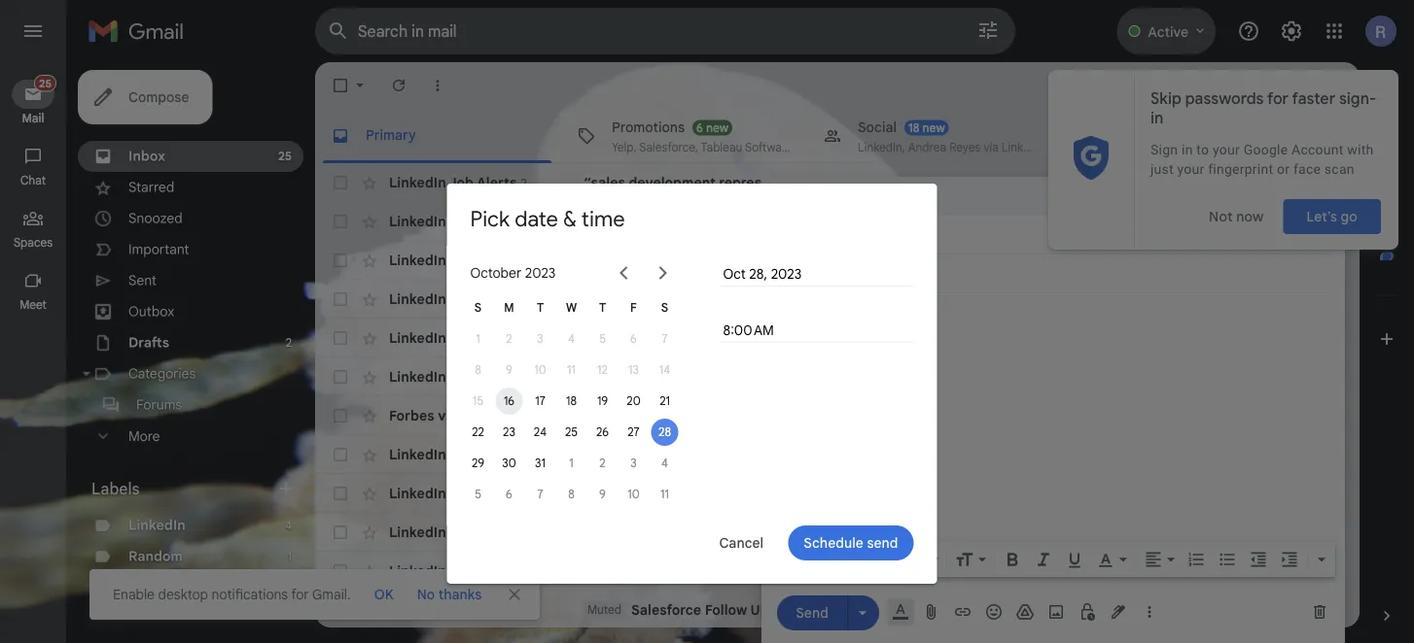 Task type: describe. For each thing, give the bounding box(es) containing it.
» button
[[653, 264, 673, 283]]

notifications
[[212, 587, 288, 604]]

2 s from the left
[[661, 301, 668, 316]]

"sales for "sales development representative": motive - sales development representative, enterprise and more
[[584, 213, 625, 230]]

salesforce
[[631, 602, 701, 619]]

28 oct cell
[[649, 417, 680, 448]]

oct for world mental health day, millennials on track to retire and more top conversations -
[[1292, 526, 1313, 540]]

linkedin down primary tab
[[389, 174, 446, 191]]

2 nov cell
[[587, 448, 618, 480]]

development down top
[[967, 563, 1056, 580]]

14 ͏ from the left
[[1266, 330, 1269, 347]]

m
[[504, 301, 514, 316]]

14 oct cell
[[649, 355, 680, 386]]

pick date & time dialog
[[447, 184, 937, 585]]

italia
[[656, 485, 690, 502]]

development for govly
[[923, 291, 1011, 308]]

Time field
[[721, 320, 912, 341]]

linkedin up linkedin news via l.
[[389, 485, 446, 502]]

16 oct cell
[[494, 386, 525, 417]]

pick date & time
[[470, 205, 625, 232]]

43 ͏ from the left
[[1367, 330, 1370, 347]]

9 row from the top
[[315, 475, 1344, 514]]

random
[[128, 549, 183, 566]]

search in mail image
[[321, 14, 356, 49]]

cancel
[[719, 535, 764, 552]]

interested
[[961, 330, 1024, 347]]

of
[[645, 408, 658, 425]]

18 oct cell
[[556, 386, 587, 417]]

representative": for govly
[[719, 291, 829, 308]]

w column header
[[556, 293, 587, 324]]

sent
[[128, 272, 157, 289]]

for
[[291, 587, 309, 604]]

13 inside 13 oct "cell"
[[628, 363, 639, 378]]

2 t column header from the left
[[587, 293, 618, 324]]

29
[[472, 457, 484, 471]]

"sales for "sales development representative": attentive - sales development representative and more -
[[584, 252, 625, 269]]

1 ͏ from the left
[[1220, 330, 1224, 347]]

»
[[659, 265, 667, 282]]

f column header
[[618, 293, 649, 324]]

36 ͏ from the left
[[1342, 330, 1346, 347]]

navigation containing mail
[[0, 62, 68, 644]]

7 oct cell
[[649, 324, 680, 355]]

world mental health day, millennials on track to retire and more top conversations -
[[584, 524, 1143, 541]]

6 ͏ from the left
[[1238, 330, 1241, 347]]

7 ͏ from the left
[[1241, 330, 1245, 347]]

(sdr)
[[1119, 291, 1157, 308]]

netradyne
[[832, 174, 902, 191]]

"sales for "sales development representative": enterpret - sr. sales development representative and more -
[[584, 563, 625, 580]]

1 job from the top
[[449, 174, 474, 191]]

jason sivakumar 3
[[389, 602, 512, 619]]

cell for "sales development representative": payscale - sales development representative, mid market and more
[[1274, 368, 1344, 387]]

representative": for motive
[[719, 213, 829, 230]]

1 horizontal spatial in
[[1028, 330, 1038, 347]]

26 ͏ from the left
[[1308, 330, 1311, 347]]

5 for 5 nov cell
[[475, 488, 481, 502]]

holiday
[[1131, 330, 1177, 347]]

mail, 25 unread messages image
[[32, 80, 54, 98]]

drafts
[[128, 335, 169, 352]]

37 ͏ from the left
[[1346, 330, 1349, 347]]

2023
[[525, 265, 556, 282]]

6 alerts from the top
[[477, 446, 517, 463]]

7 for 7 nov cell
[[537, 488, 543, 502]]

47 ͏ from the left
[[1381, 330, 1384, 347]]

22 ͏ from the left
[[1294, 330, 1297, 347]]

promotions, 6 new messages, tab
[[561, 109, 806, 163]]

15 ͏ from the left
[[1269, 330, 1273, 347]]

3 job from the top
[[449, 252, 474, 269]]

schedule
[[804, 535, 864, 552]]

7 nov cell
[[525, 480, 556, 511]]

3 ͏ from the left
[[1227, 330, 1231, 347]]

jason
[[389, 602, 429, 619]]

31 oct cell
[[525, 448, 556, 480]]

27
[[628, 426, 640, 440]]

31
[[535, 457, 546, 471]]

10 oct cell
[[525, 355, 556, 386]]

important
[[128, 241, 189, 258]]

m column header
[[494, 293, 525, 324]]

30
[[502, 457, 516, 471]]

5 nov cell
[[463, 480, 494, 511]]

23 oct cell
[[494, 417, 525, 448]]

23 ͏ from the left
[[1297, 330, 1301, 347]]

development for "sales development representative": netradyne - sales development representative and more -
[[629, 174, 716, 191]]

grid inside pick date & time dialog
[[463, 293, 680, 511]]

1 vertical spatial share
[[768, 485, 805, 502]]

snoozed link
[[128, 210, 183, 227]]

gamestop and others share their thoughts on linkedin
[[584, 330, 948, 347]]

"sales development representative": enterpret - sr. sales development representative and more -
[[584, 563, 1239, 580]]

11 row from the top
[[315, 552, 1344, 591]]

27 oct cell
[[618, 417, 649, 448]]

development for "sales development representative": attentive - sales development representative and more -
[[629, 252, 716, 269]]

18 for 18 new
[[908, 121, 920, 135]]

17 oct cell
[[525, 386, 556, 417]]

6 oct cell
[[618, 324, 649, 355]]

conversations
[[1036, 524, 1130, 541]]

14 inside cell
[[659, 363, 670, 378]]

4 ͏ from the left
[[1231, 330, 1234, 347]]

millennials
[[755, 524, 826, 541]]

sivakumar
[[432, 602, 502, 619]]

1 t from the left
[[537, 301, 544, 316]]

34 ͏ from the left
[[1336, 330, 1339, 347]]

career
[[673, 408, 717, 425]]

new for promotions
[[706, 121, 729, 135]]

forums
[[136, 397, 182, 414]]

1 t column header from the left
[[525, 293, 556, 324]]

chat heading
[[0, 173, 66, 189]]

4 row from the top
[[315, 280, 1344, 319]]

toggle split pane mode image
[[1290, 76, 1309, 95]]

1 row from the top
[[315, 163, 1344, 202]]

41 ͏ from the left
[[1360, 330, 1363, 347]]

1 for 1 nov cell
[[569, 457, 574, 471]]

4 job from the top
[[449, 291, 474, 308]]

6 for 6 oct cell
[[630, 332, 637, 347]]

cancel button
[[703, 526, 780, 561]]

more button
[[78, 421, 303, 452]]

2 inside 2 nov cell
[[599, 457, 606, 471]]

cell for gamestop italia and others share their thoughts on linkedin
[[1274, 484, 1344, 504]]

pick
[[470, 205, 510, 232]]

6 for 6 nov "cell"
[[506, 488, 513, 502]]

primary tab
[[315, 109, 559, 163]]

5 alerts from the top
[[477, 368, 517, 385]]

development for attentive
[[945, 252, 1033, 269]]

brew
[[890, 446, 924, 463]]

primary
[[366, 127, 416, 144]]

42 ͏ from the left
[[1363, 330, 1367, 347]]

advanced search options image
[[969, 11, 1008, 50]]

8 ͏ from the left
[[1245, 330, 1248, 347]]

"sales development representative": attentive - sales development representative and more -
[[584, 252, 1216, 269]]

main menu image
[[21, 19, 45, 43]]

24
[[534, 426, 547, 440]]

1 s from the left
[[474, 301, 482, 316]]

health
[[675, 524, 719, 541]]

you
[[988, 408, 1012, 425]]

development for "sales development representative": enterpret - sr. sales development representative and more -
[[629, 563, 716, 580]]

13 oct cell
[[618, 355, 649, 386]]

gamestop italia and others share their thoughts on linkedin link
[[584, 484, 1237, 504]]

representative for "sales development representative": netradyne - sales development representative and more
[[1046, 174, 1147, 191]]

13 ͏ from the left
[[1262, 330, 1266, 347]]

22
[[472, 426, 484, 440]]

19 oct cell
[[587, 386, 618, 417]]

titles…
[[1180, 330, 1220, 347]]

20 ͏ from the left
[[1287, 330, 1290, 347]]

8 for 8 oct "cell"
[[475, 363, 481, 378]]

development for payscale
[[944, 369, 1032, 386]]

« button
[[614, 264, 634, 283]]

25 inside cell
[[565, 426, 578, 440]]

5 row from the top
[[315, 319, 1414, 358]]

1 oct cell
[[463, 324, 494, 355]]

"sales development representative": payscale - sales development representative, mid market and more
[[584, 369, 1285, 386]]

11 ͏ from the left
[[1255, 330, 1259, 347]]

"sales for "sales development representative": govly - sales development representative (sdr) and more -
[[584, 291, 625, 308]]

55 ͏ from the left
[[1409, 330, 1412, 347]]

time
[[582, 205, 625, 232]]

11 for 11 nov cell
[[661, 488, 669, 502]]

0 vertical spatial thoughts
[[807, 330, 867, 347]]

3 row from the top
[[315, 241, 1344, 280]]

5 job from the top
[[449, 368, 474, 385]]

mid
[[1144, 369, 1169, 386]]

11 oct cell
[[556, 355, 587, 386]]

oct for "sales development representative": enterpret - sr. sales development representative and more -
[[1292, 565, 1313, 579]]

linkedin left the 1 oct cell
[[389, 330, 446, 347]]

15 oct cell
[[463, 386, 494, 417]]

2 t from the left
[[599, 301, 606, 316]]

20
[[627, 394, 641, 409]]

1 s column header from the left
[[463, 293, 494, 324]]

row containing jason sivakumar
[[315, 591, 1344, 630]]

linkedin news via l.
[[389, 524, 525, 541]]

interested in the upcoming holiday titles… ͏ ͏ ͏ ͏ ͏ ͏ ͏ ͏ ͏ ͏ ͏ ͏ ͏ ͏ ͏ ͏ ͏ ͏ ͏ ͏ ͏ ͏ ͏ ͏ ͏ ͏ ͏ ͏ ͏ ͏ ͏ ͏ ͏ ͏ ͏ ͏ ͏ ͏ ͏ ͏ ͏ ͏ ͏ ͏ ͏ ͏ ͏ ͏ ͏ ͏ ͏ ͏ ͏ ͏ ͏ ͏
[[961, 330, 1414, 347]]

10 ͏ from the left
[[1252, 330, 1255, 347]]

sales for govly
[[884, 291, 919, 308]]

54 ͏ from the left
[[1405, 330, 1409, 347]]

october 2023 row
[[463, 254, 680, 293]]

51 ͏ from the left
[[1395, 330, 1398, 347]]

linkedin down "sales development representative": govly - sales development representative (sdr) and more -
[[891, 330, 948, 347]]

20 oct cell
[[618, 386, 649, 417]]

linkedin up the "forbes"
[[389, 368, 446, 385]]

4 nov cell
[[649, 448, 680, 480]]

spaces
[[14, 236, 53, 250]]

1 vertical spatial via
[[489, 524, 509, 541]]

31 ͏ from the left
[[1325, 330, 1329, 347]]

Search in mail search field
[[315, 8, 1016, 54]]

2 linkedin job alerts from the top
[[389, 368, 517, 385]]

2 ͏ from the left
[[1224, 330, 1227, 347]]

1 horizontal spatial on
[[871, 330, 888, 347]]

4 for 4 oct cell
[[568, 332, 575, 347]]

3 inside jason sivakumar 3
[[506, 604, 512, 618]]

representative for "sales development representative": govly - sales development representative (sdr) and more
[[1014, 291, 1116, 308]]

linkedin left news
[[389, 524, 446, 541]]

"sales development representative": payscale - sales development representative, mid market and more link
[[584, 368, 1285, 387]]

1 alerts from the top
[[477, 174, 517, 191]]

linkedin link
[[128, 517, 186, 535]]

11 for the 11 oct "cell"
[[567, 363, 576, 378]]

linkedin left m
[[389, 291, 446, 308]]

17 ͏ from the left
[[1276, 330, 1280, 347]]

development for "sales development representative": payscale - sales development representative, mid market and more
[[629, 369, 716, 386]]

6 job from the top
[[449, 446, 474, 463]]

44 ͏ from the left
[[1370, 330, 1374, 347]]

oct 13
[[1293, 292, 1329, 307]]

"sales for "sales development representative": netradyne - sales development representative and more -
[[584, 174, 625, 191]]

promotions
[[612, 119, 685, 136]]

0 vertical spatial 14
[[1316, 253, 1329, 268]]

development for "sales development representative": govly - sales development representative (sdr) and more -
[[629, 291, 716, 308]]

10 nov cell
[[618, 480, 649, 511]]

4 alerts from the top
[[477, 291, 517, 308]]

oct 15
[[1293, 214, 1329, 229]]

0 horizontal spatial 25
[[278, 149, 292, 164]]

their inside gamestop italia and others share their thoughts on linkedin link
[[809, 485, 841, 502]]

56 ͏ from the left
[[1412, 330, 1414, 347]]

45 ͏ from the left
[[1374, 330, 1377, 347]]

2 inside 2 oct 'cell'
[[506, 332, 512, 347]]

representative": for enterpret
[[719, 563, 829, 580]]

govly
[[832, 291, 871, 308]]

development down find
[[976, 446, 1064, 463]]

30 ͏ from the left
[[1322, 330, 1325, 347]]

1:00 pm
[[1285, 176, 1329, 190]]

4 linkedin job alerts from the top
[[389, 563, 517, 580]]

"sales for "sales development representative": morning brew - sales development representative and more
[[584, 446, 625, 463]]

compose
[[128, 89, 189, 106]]

date
[[515, 205, 558, 232]]

the
[[1042, 330, 1062, 347]]

2 vertical spatial 1
[[287, 550, 292, 565]]

18 ͏ from the left
[[1280, 330, 1283, 347]]

sales for payscale
[[905, 369, 940, 386]]

thinking of a career change in your 30s? these tips will help you find success
[[584, 408, 1099, 425]]

2 s column header from the left
[[649, 293, 680, 324]]

3 cell from the top
[[1274, 407, 1344, 426]]

23
[[503, 426, 515, 440]]

motive
[[832, 213, 878, 230]]

your
[[788, 408, 818, 425]]

9 for 9 nov cell
[[599, 488, 606, 502]]



Task type: vqa. For each thing, say whether or not it's contained in the screenshot.


Task type: locate. For each thing, give the bounding box(es) containing it.
0 horizontal spatial their
[[772, 330, 804, 347]]

"sales down time
[[584, 252, 625, 269]]

3 oct cell
[[525, 324, 556, 355]]

1 vertical spatial in
[[773, 408, 785, 425]]

2 horizontal spatial 6
[[696, 121, 703, 135]]

11 down 4 oct cell
[[567, 363, 576, 378]]

0 vertical spatial share
[[732, 330, 769, 347]]

3 linkedin job alerts 2 from the top
[[389, 252, 527, 269]]

s column header
[[463, 293, 494, 324], [649, 293, 680, 324]]

tab list right oct 13
[[1360, 62, 1414, 574]]

15
[[1317, 214, 1329, 229], [473, 394, 484, 409]]

1 horizontal spatial 7
[[662, 332, 668, 347]]

1 vertical spatial 5
[[475, 488, 481, 502]]

8 nov cell
[[556, 480, 587, 511]]

sales right sr.
[[928, 563, 964, 580]]

3 left 4 oct cell
[[537, 332, 543, 347]]

development down interested
[[944, 369, 1032, 386]]

0 vertical spatial 25
[[278, 149, 292, 164]]

0 horizontal spatial 11
[[567, 363, 576, 378]]

5 ͏ from the left
[[1234, 330, 1238, 347]]

0 vertical spatial via
[[438, 408, 458, 425]]

2 horizontal spatial on
[[908, 485, 924, 502]]

oct for "sales development representative": govly - sales development representative (sdr) and more -
[[1293, 292, 1314, 307]]

18 for 18
[[566, 394, 577, 409]]

in left the
[[1028, 330, 1038, 347]]

2 vertical spatial oct 10
[[1292, 604, 1329, 618]]

send
[[867, 535, 898, 552]]

0 horizontal spatial on
[[830, 524, 846, 541]]

help
[[955, 408, 984, 425]]

35 ͏ from the left
[[1339, 330, 1342, 347]]

development down "sales development representative": netradyne - sales development representative and more -
[[930, 213, 1018, 230]]

row containing linkedin news via l.
[[315, 514, 1344, 552]]

9 oct cell
[[494, 355, 525, 386]]

24 ͏ from the left
[[1301, 330, 1304, 347]]

28 ͏ from the left
[[1315, 330, 1318, 347]]

3 for 3 nov cell
[[631, 457, 637, 471]]

1 vertical spatial others
[[722, 485, 765, 502]]

4 up italia
[[661, 457, 668, 471]]

cell
[[1274, 329, 1344, 348], [1274, 368, 1344, 387], [1274, 407, 1344, 426], [1274, 446, 1344, 465], [1274, 484, 1344, 504]]

1 horizontal spatial 25
[[565, 426, 578, 440]]

enterprise
[[1130, 213, 1199, 230]]

1 horizontal spatial 14
[[1316, 253, 1329, 268]]

"sales development representative": govly - sales development representative (sdr) and more -
[[584, 291, 1236, 308]]

0 vertical spatial representative,
[[1022, 213, 1127, 230]]

27 ͏ from the left
[[1311, 330, 1315, 347]]

representative up enterprise
[[1046, 174, 1147, 191]]

sales for motive
[[891, 213, 926, 230]]

representative,
[[1022, 213, 1127, 230], [1035, 369, 1141, 386]]

0 vertical spatial 8
[[475, 363, 481, 378]]

0 horizontal spatial in
[[773, 408, 785, 425]]

linkedin left october
[[389, 252, 446, 269]]

tab list containing promotions
[[315, 109, 1360, 163]]

others right 7 oct cell
[[685, 330, 728, 347]]

17
[[535, 394, 546, 409]]

&
[[563, 205, 577, 232]]

1 horizontal spatial 3
[[537, 332, 543, 347]]

development down social, 18 new messages, tab
[[955, 174, 1043, 191]]

linkedin down the "forbes"
[[389, 446, 446, 463]]

"sales for "sales development representative": payscale - sales development representative, mid market and more
[[584, 369, 625, 386]]

1 vertical spatial 14
[[659, 363, 670, 378]]

s up 7 oct cell
[[661, 301, 668, 316]]

1 horizontal spatial t
[[599, 301, 606, 316]]

follow
[[705, 602, 747, 619]]

1 vertical spatial 11
[[661, 488, 669, 502]]

representative for "sales development representative": attentive - sales development representative and more
[[1036, 252, 1137, 269]]

gamestop for gamestop italia and others share their thoughts on linkedin
[[584, 485, 653, 502]]

2 vertical spatial 4
[[285, 519, 292, 534]]

0 horizontal spatial s
[[474, 301, 482, 316]]

0 horizontal spatial 14
[[659, 363, 670, 378]]

28
[[659, 426, 671, 440]]

alerts
[[477, 174, 517, 191], [477, 213, 517, 230], [477, 252, 517, 269], [477, 291, 517, 308], [477, 368, 517, 385], [477, 446, 517, 463], [477, 563, 517, 580]]

linkedin up retire
[[928, 485, 985, 502]]

representative, down the upcoming
[[1035, 369, 1141, 386]]

navigation
[[0, 62, 68, 644]]

18 right 17 oct cell
[[566, 394, 577, 409]]

29 ͏ from the left
[[1318, 330, 1322, 347]]

38 ͏ from the left
[[1349, 330, 1353, 347]]

0 horizontal spatial 1
[[287, 550, 292, 565]]

representative, for mid
[[1035, 369, 1141, 386]]

32 ͏ from the left
[[1329, 330, 1332, 347]]

8 down 1 nov cell
[[568, 488, 575, 502]]

development for "sales development representative": motive - sales development representative, enterprise and more
[[629, 213, 716, 230]]

representative up (sdr)
[[1036, 252, 1137, 269]]

spaces heading
[[0, 235, 66, 251]]

25 ͏ from the left
[[1304, 330, 1308, 347]]

5 oct cell
[[587, 324, 618, 355]]

1 vertical spatial on
[[908, 485, 924, 502]]

2 row from the top
[[315, 202, 1344, 241]]

development for netradyne
[[955, 174, 1043, 191]]

a
[[662, 408, 670, 425]]

october
[[470, 265, 522, 282]]

21 oct cell
[[649, 386, 680, 417]]

stripe
[[128, 580, 165, 597]]

4 for the 4 nov cell
[[661, 457, 668, 471]]

2 alerts from the top
[[477, 213, 517, 230]]

1 horizontal spatial t column header
[[587, 293, 618, 324]]

0 vertical spatial on
[[871, 330, 888, 347]]

change
[[720, 408, 769, 425]]

linkedin up jason
[[389, 563, 446, 580]]

8 inside cell
[[568, 488, 575, 502]]

8 row from the top
[[315, 436, 1344, 475]]

row containing forbes via linkedin
[[315, 397, 1344, 436]]

8
[[475, 363, 481, 378], [568, 488, 575, 502]]

2 linkedin job alerts 2 from the top
[[389, 213, 527, 230]]

1 vertical spatial representative,
[[1035, 369, 1141, 386]]

1 vertical spatial their
[[809, 485, 841, 502]]

share up the change
[[732, 330, 769, 347]]

development down "sales development representative": motive - sales development representative, enterprise and more link
[[945, 252, 1033, 269]]

3 "sales from the top
[[584, 252, 625, 269]]

5 for "5 oct" cell
[[599, 332, 606, 347]]

0 vertical spatial 4
[[568, 332, 575, 347]]

morning
[[832, 446, 887, 463]]

6
[[696, 121, 703, 135], [630, 332, 637, 347], [506, 488, 513, 502]]

7 left '8 nov' cell
[[537, 488, 543, 502]]

0 horizontal spatial 15
[[473, 394, 484, 409]]

0 horizontal spatial 18
[[566, 394, 577, 409]]

6 new
[[696, 121, 729, 135]]

up
[[751, 602, 769, 619]]

1 vertical spatial 8
[[568, 488, 575, 502]]

gamestop for gamestop and others share their thoughts on linkedin
[[584, 330, 653, 347]]

1 horizontal spatial 4
[[568, 332, 575, 347]]

s
[[474, 301, 482, 316], [661, 301, 668, 316]]

0 vertical spatial oct 10
[[1292, 526, 1329, 540]]

6 left 7 nov cell
[[506, 488, 513, 502]]

linkedin job alerts 2 for "sales development representative": attentive - sales development representative and more
[[389, 252, 527, 269]]

sent link
[[128, 272, 157, 289]]

representative": inside the "sales development representative": morning brew - sales development representative and more link
[[719, 446, 829, 463]]

1 horizontal spatial s column header
[[649, 293, 680, 324]]

representative": for morning
[[719, 446, 829, 463]]

meet heading
[[0, 298, 66, 313]]

oct 10 for "sales development representative": enterpret - sr. sales development representative and more -
[[1292, 565, 1329, 579]]

alerts up pick
[[477, 174, 517, 191]]

thinking
[[584, 408, 641, 425]]

job down october
[[449, 291, 474, 308]]

6 inside cell
[[630, 332, 637, 347]]

t column header left f
[[587, 293, 618, 324]]

retire
[[905, 524, 941, 541]]

sales down will
[[937, 446, 973, 463]]

2 horizontal spatial 3
[[631, 457, 637, 471]]

3 oct 10 from the top
[[1292, 604, 1329, 618]]

new right promotions
[[706, 121, 729, 135]]

7 row from the top
[[315, 397, 1344, 436]]

categories link
[[128, 366, 196, 383]]

alerts up 16 oct cell
[[477, 368, 517, 385]]

t column header
[[525, 293, 556, 324], [587, 293, 618, 324]]

1 vertical spatial 9
[[599, 488, 606, 502]]

representative, for enterprise
[[1022, 213, 1127, 230]]

0 horizontal spatial via
[[438, 408, 458, 425]]

1 horizontal spatial 13
[[1317, 292, 1329, 307]]

new for social
[[923, 121, 945, 135]]

12
[[597, 363, 608, 378]]

1 up 8 oct "cell"
[[476, 332, 480, 347]]

2 vertical spatial linkedin job alerts 2
[[389, 252, 527, 269]]

grid
[[463, 293, 680, 511]]

8 oct cell
[[463, 355, 494, 386]]

4 cell from the top
[[1274, 446, 1344, 465]]

1 vertical spatial oct 10
[[1292, 565, 1329, 579]]

9 nov cell
[[587, 480, 618, 511]]

"sales left f
[[584, 291, 625, 308]]

10 inside cell
[[628, 488, 640, 502]]

enterpret
[[832, 563, 895, 580]]

13 down oct 14
[[1317, 292, 1329, 307]]

refresh image
[[389, 76, 409, 95]]

2 job from the top
[[449, 213, 474, 230]]

pick date & time heading
[[470, 205, 625, 232]]

s column header right f
[[649, 293, 680, 324]]

1 vertical spatial 25
[[565, 426, 578, 440]]

1 horizontal spatial 15
[[1317, 214, 1329, 229]]

0 horizontal spatial 4
[[285, 519, 292, 534]]

development for "sales development representative": morning brew - sales development representative and more
[[629, 446, 716, 463]]

7 representative": from the top
[[719, 563, 829, 580]]

development inside "sales development representative": motive - sales development representative, enterprise and more link
[[629, 213, 716, 230]]

muted
[[588, 604, 621, 618]]

sales down "sales development representative": attentive - sales development representative and more -
[[884, 291, 919, 308]]

7 alerts from the top
[[477, 563, 517, 580]]

others up day,
[[722, 485, 765, 502]]

5 representative": from the top
[[719, 369, 829, 386]]

linkedin job alerts up the 1 oct cell
[[389, 291, 517, 308]]

random link
[[128, 549, 183, 566]]

market
[[1172, 369, 1219, 386]]

0 vertical spatial 7
[[662, 332, 668, 347]]

thoughts
[[807, 330, 867, 347], [844, 485, 904, 502]]

18 right social
[[908, 121, 920, 135]]

7 for 7 oct cell
[[662, 332, 668, 347]]

t right w at the top
[[599, 301, 606, 316]]

16
[[504, 394, 515, 409]]

linkedin job alerts up the 15 oct cell
[[389, 368, 517, 385]]

7 up "14 oct" cell
[[662, 332, 668, 347]]

development down 28
[[629, 446, 716, 463]]

success
[[1045, 408, 1099, 425]]

1 horizontal spatial their
[[809, 485, 841, 502]]

29 oct cell
[[463, 448, 494, 480]]

1 for the 1 oct cell
[[476, 332, 480, 347]]

representative": for payscale
[[719, 369, 829, 386]]

starred link
[[128, 179, 174, 196]]

9 for 9 oct cell
[[506, 363, 513, 378]]

8 for '8 nov' cell
[[568, 488, 575, 502]]

0 vertical spatial linkedin job alerts 2
[[389, 174, 527, 191]]

3 linkedin job alerts from the top
[[389, 446, 517, 463]]

13 right 12
[[628, 363, 639, 378]]

8 inside "cell"
[[475, 363, 481, 378]]

11 inside "cell"
[[567, 363, 576, 378]]

0 vertical spatial 9
[[506, 363, 513, 378]]

24 oct cell
[[525, 417, 556, 448]]

2 vertical spatial on
[[830, 524, 846, 541]]

1 vertical spatial thoughts
[[844, 485, 904, 502]]

11 right 10 nov cell
[[661, 488, 669, 502]]

4 oct cell
[[556, 324, 587, 355]]

1 inside cell
[[476, 332, 480, 347]]

1 horizontal spatial 11
[[661, 488, 669, 502]]

oct for "sales development representative": attentive - sales development representative and more -
[[1293, 253, 1313, 268]]

main content
[[315, 62, 1414, 644]]

5 development from the top
[[629, 369, 716, 386]]

development up » "button"
[[629, 213, 716, 230]]

52 ͏ from the left
[[1398, 330, 1402, 347]]

representative": inside "sales development representative": payscale - sales development representative, mid market and more link
[[719, 369, 829, 386]]

33 ͏ from the left
[[1332, 330, 1336, 347]]

3 representative": from the top
[[719, 252, 829, 269]]

1 vertical spatial 4
[[661, 457, 668, 471]]

via
[[438, 408, 458, 425], [489, 524, 509, 541]]

alerts up october
[[477, 213, 517, 230]]

3 right sivakumar
[[506, 604, 512, 618]]

2 gamestop from the top
[[584, 485, 653, 502]]

12 oct cell
[[587, 355, 618, 386]]

on up payscale
[[871, 330, 888, 347]]

t right m column header
[[537, 301, 544, 316]]

1 vertical spatial 15
[[473, 394, 484, 409]]

0 horizontal spatial 7
[[537, 488, 543, 502]]

new right social
[[923, 121, 945, 135]]

"sales down world
[[584, 563, 625, 580]]

1 horizontal spatial 1
[[476, 332, 480, 347]]

49 ͏ from the left
[[1388, 330, 1391, 347]]

0 horizontal spatial 6
[[506, 488, 513, 502]]

6 right promotions
[[696, 121, 703, 135]]

f
[[630, 301, 637, 316]]

1 vertical spatial linkedin job alerts 2
[[389, 213, 527, 230]]

desktop
[[158, 587, 208, 604]]

their down date 'field'
[[772, 330, 804, 347]]

linkedin up the 22
[[461, 408, 518, 425]]

row
[[315, 163, 1344, 202], [315, 202, 1344, 241], [315, 241, 1344, 280], [315, 280, 1344, 319], [315, 319, 1414, 358], [315, 358, 1344, 397], [315, 397, 1344, 436], [315, 436, 1344, 475], [315, 475, 1344, 514], [315, 514, 1344, 552], [315, 552, 1344, 591], [315, 591, 1344, 630]]

9 inside cell
[[506, 363, 513, 378]]

18 inside cell
[[566, 394, 577, 409]]

9 inside cell
[[599, 488, 606, 502]]

3 down the 27
[[631, 457, 637, 471]]

3 nov cell
[[618, 448, 649, 480]]

1 vertical spatial 1
[[569, 457, 574, 471]]

0 horizontal spatial t
[[537, 301, 544, 316]]

0 horizontal spatial 9
[[506, 363, 513, 378]]

gamestop down 3 nov cell
[[584, 485, 653, 502]]

7 development from the top
[[629, 563, 716, 580]]

11 nov cell
[[649, 480, 680, 511]]

0 vertical spatial 11
[[567, 363, 576, 378]]

settings image
[[1280, 19, 1303, 43]]

schedule send button
[[788, 526, 914, 561]]

2 vertical spatial 6
[[506, 488, 513, 502]]

3 alerts from the top
[[477, 252, 517, 269]]

development inside "sales development representative": payscale - sales development representative, mid market and more link
[[629, 369, 716, 386]]

development down promotions, 6 new messages, tab
[[629, 174, 716, 191]]

1 up for
[[287, 550, 292, 565]]

outbox link
[[128, 303, 174, 321]]

representative": for attentive
[[719, 252, 829, 269]]

1 horizontal spatial new
[[923, 121, 945, 135]]

representative down success
[[1068, 446, 1169, 463]]

representative down conversations
[[1059, 563, 1160, 580]]

gamestop italia and others share their thoughts on linkedin
[[584, 485, 985, 502]]

grid containing s
[[463, 293, 680, 511]]

main content containing promotions
[[315, 62, 1414, 644]]

0 horizontal spatial t column header
[[525, 293, 556, 324]]

1 vertical spatial 18
[[566, 394, 577, 409]]

representative": inside "sales development representative": motive - sales development representative, enterprise and more link
[[719, 213, 829, 230]]

linkedin up random link
[[128, 517, 186, 535]]

3 inside 'cell'
[[537, 332, 543, 347]]

5
[[599, 332, 606, 347], [475, 488, 481, 502]]

"sales development representative": morning brew - sales development representative and more link
[[584, 446, 1237, 465]]

oct 10 for world mental health day, millennials on track to retire and more top conversations -
[[1292, 526, 1329, 540]]

linkedin job alerts 2 up october
[[389, 213, 527, 230]]

linkedin job alerts up jason sivakumar 3
[[389, 563, 517, 580]]

39 ͏ from the left
[[1353, 330, 1356, 347]]

Date field
[[721, 264, 912, 285]]

october 2023
[[470, 265, 556, 282]]

46 ͏ from the left
[[1377, 330, 1381, 347]]

forbes
[[389, 408, 434, 425]]

representative": for netradyne
[[719, 174, 829, 191]]

18 inside tab
[[908, 121, 920, 135]]

sales for attentive
[[906, 252, 941, 269]]

mail
[[22, 111, 44, 126]]

share up 'millennials'
[[768, 485, 805, 502]]

sales for netradyne
[[915, 174, 951, 191]]

40 ͏ from the left
[[1356, 330, 1360, 347]]

18
[[908, 121, 920, 135], [566, 394, 577, 409]]

1 horizontal spatial 8
[[568, 488, 575, 502]]

thoughts up track
[[844, 485, 904, 502]]

13
[[1317, 292, 1329, 307], [628, 363, 639, 378]]

48 ͏ from the left
[[1384, 330, 1388, 347]]

will
[[929, 408, 952, 425]]

social
[[858, 119, 897, 136]]

sales up "sales development representative": motive - sales development representative, enterprise and more
[[915, 174, 951, 191]]

2 "sales from the top
[[584, 213, 625, 230]]

"sales up time
[[584, 174, 625, 191]]

0 vertical spatial 1
[[476, 332, 480, 347]]

linkedin job alerts 2
[[389, 174, 527, 191], [389, 213, 527, 230], [389, 252, 527, 269]]

job up pick
[[449, 174, 474, 191]]

0 horizontal spatial new
[[706, 121, 729, 135]]

9 ͏ from the left
[[1248, 330, 1252, 347]]

0 vertical spatial 13
[[1317, 292, 1329, 307]]

9 right '8 nov' cell
[[599, 488, 606, 502]]

4 right 3 oct 'cell'
[[568, 332, 575, 347]]

their up the schedule
[[809, 485, 841, 502]]

attentive
[[832, 252, 892, 269]]

1 vertical spatial 7
[[537, 488, 543, 502]]

4 "sales from the top
[[584, 291, 625, 308]]

14 up oct 13
[[1316, 253, 1329, 268]]

tab list
[[1360, 62, 1414, 574], [315, 109, 1360, 163]]

21
[[660, 394, 670, 409]]

on inside gamestop italia and others share their thoughts on linkedin link
[[908, 485, 924, 502]]

4 representative": from the top
[[719, 291, 829, 308]]

sales down "sales development representative": netradyne - sales development representative and more -
[[891, 213, 926, 230]]

͏
[[1220, 330, 1224, 347], [1224, 330, 1227, 347], [1227, 330, 1231, 347], [1231, 330, 1234, 347], [1234, 330, 1238, 347], [1238, 330, 1241, 347], [1241, 330, 1245, 347], [1245, 330, 1248, 347], [1248, 330, 1252, 347], [1252, 330, 1255, 347], [1255, 330, 1259, 347], [1259, 330, 1262, 347], [1262, 330, 1266, 347], [1266, 330, 1269, 347], [1269, 330, 1273, 347], [1273, 330, 1276, 347], [1276, 330, 1280, 347], [1280, 330, 1283, 347], [1283, 330, 1287, 347], [1287, 330, 1290, 347], [1290, 330, 1294, 347], [1294, 330, 1297, 347], [1297, 330, 1301, 347], [1301, 330, 1304, 347], [1304, 330, 1308, 347], [1308, 330, 1311, 347], [1311, 330, 1315, 347], [1315, 330, 1318, 347], [1318, 330, 1322, 347], [1322, 330, 1325, 347], [1325, 330, 1329, 347], [1329, 330, 1332, 347], [1332, 330, 1336, 347], [1336, 330, 1339, 347], [1339, 330, 1342, 347], [1342, 330, 1346, 347], [1346, 330, 1349, 347], [1349, 330, 1353, 347], [1353, 330, 1356, 347], [1356, 330, 1360, 347], [1360, 330, 1363, 347], [1363, 330, 1367, 347], [1367, 330, 1370, 347], [1370, 330, 1374, 347], [1374, 330, 1377, 347], [1377, 330, 1381, 347], [1381, 330, 1384, 347], [1384, 330, 1388, 347], [1388, 330, 1391, 347], [1391, 330, 1395, 347], [1395, 330, 1398, 347], [1398, 330, 1402, 347], [1402, 330, 1405, 347], [1405, 330, 1409, 347], [1409, 330, 1412, 347], [1412, 330, 1414, 347]]

stripe link
[[128, 580, 165, 597]]

alerts down october
[[477, 291, 517, 308]]

1 nov cell
[[556, 448, 587, 480]]

25 oct cell
[[556, 417, 587, 448]]

6 left 7 oct cell
[[630, 332, 637, 347]]

more
[[128, 428, 160, 445]]

1 inside 1 nov cell
[[569, 457, 574, 471]]

0 vertical spatial 6
[[696, 121, 703, 135]]

gamestop
[[584, 330, 653, 347], [584, 485, 653, 502]]

1 gamestop from the top
[[584, 330, 653, 347]]

development for motive
[[930, 213, 1018, 230]]

4 development from the top
[[629, 291, 716, 308]]

job up sivakumar
[[449, 563, 474, 580]]

53 ͏ from the left
[[1402, 330, 1405, 347]]

gamestop down f
[[584, 330, 653, 347]]

7 job from the top
[[449, 563, 474, 580]]

50 ͏ from the left
[[1391, 330, 1395, 347]]

important link
[[128, 241, 189, 258]]

1 horizontal spatial via
[[489, 524, 509, 541]]

development down » "button"
[[629, 291, 716, 308]]

0 vertical spatial 15
[[1317, 214, 1329, 229]]

2 horizontal spatial 1
[[569, 457, 574, 471]]

1 linkedin job alerts from the top
[[389, 291, 517, 308]]

schedule send
[[804, 535, 898, 552]]

w
[[566, 301, 577, 316]]

6 inside "cell"
[[506, 488, 513, 502]]

t column header left w at the top
[[525, 293, 556, 324]]

19 ͏ from the left
[[1283, 330, 1287, 347]]

development inside the "sales development representative": morning brew - sales development representative and more link
[[629, 446, 716, 463]]

enable desktop notifications for gmail. alert
[[31, 45, 1383, 621]]

6 representative": from the top
[[719, 446, 829, 463]]

enable desktop notifications for gmail.
[[113, 587, 351, 604]]

12 row from the top
[[315, 591, 1344, 630]]

"sales development representative": motive - sales development representative, enterprise and more
[[584, 213, 1265, 230]]

representative
[[1046, 174, 1147, 191], [1036, 252, 1137, 269], [1014, 291, 1116, 308], [1068, 446, 1169, 463], [1059, 563, 1160, 580]]

1 vertical spatial 6
[[630, 332, 637, 347]]

0 horizontal spatial 5
[[475, 488, 481, 502]]

10 row from the top
[[315, 514, 1344, 552]]

1 horizontal spatial 18
[[908, 121, 920, 135]]

6 for 6 new
[[696, 121, 703, 135]]

s left m
[[474, 301, 482, 316]]

on left track
[[830, 524, 846, 541]]

2 oct 10 from the top
[[1292, 565, 1329, 579]]

5 cell from the top
[[1274, 484, 1344, 504]]

0 horizontal spatial s column header
[[463, 293, 494, 324]]

15 up the 22
[[473, 394, 484, 409]]

5 "sales from the top
[[584, 369, 625, 386]]

payscale
[[832, 369, 892, 386]]

6 inside tab
[[696, 121, 703, 135]]

6 row from the top
[[315, 358, 1344, 397]]

linkedin left pick
[[389, 213, 446, 230]]

drafts link
[[128, 335, 169, 352]]

2 horizontal spatial 4
[[661, 457, 668, 471]]

"sales development representative": motive - sales development representative, enterprise and more link
[[584, 212, 1265, 232]]

in
[[1028, 330, 1038, 347], [773, 408, 785, 425]]

0 horizontal spatial 8
[[475, 363, 481, 378]]

sales
[[915, 174, 951, 191], [891, 213, 926, 230], [906, 252, 941, 269], [884, 291, 919, 308], [905, 369, 940, 386], [937, 446, 973, 463], [928, 563, 964, 580]]

inbox
[[128, 148, 165, 165]]

15 inside cell
[[473, 394, 484, 409]]

1 development from the top
[[629, 174, 716, 191]]

tab list up netradyne
[[315, 109, 1360, 163]]

1 horizontal spatial 9
[[599, 488, 606, 502]]

0 vertical spatial 3
[[537, 332, 543, 347]]

0 vertical spatial 18
[[908, 121, 920, 135]]

categories
[[128, 366, 196, 383]]

1 horizontal spatial 5
[[599, 332, 606, 347]]

"sales development representative": morning brew - sales development representative and more
[[584, 446, 1235, 463]]

1 new from the left
[[706, 121, 729, 135]]

0 vertical spatial gamestop
[[584, 330, 653, 347]]

1 right 31 oct cell
[[569, 457, 574, 471]]

"sales development representative": netradyne - sales development representative and more -
[[584, 174, 1226, 191]]

21 ͏ from the left
[[1290, 330, 1294, 347]]

26 oct cell
[[587, 417, 618, 448]]

0 vertical spatial their
[[772, 330, 804, 347]]

0 vertical spatial others
[[685, 330, 728, 347]]

2 representative": from the top
[[719, 213, 829, 230]]

12 ͏ from the left
[[1259, 330, 1262, 347]]

2 oct cell
[[494, 324, 525, 355]]

development right «
[[629, 252, 716, 269]]

1 representative": from the top
[[719, 174, 829, 191]]

3 inside cell
[[631, 457, 637, 471]]

cell for "sales development representative": morning brew - sales development representative and more
[[1274, 446, 1344, 465]]

s column header left m
[[463, 293, 494, 324]]

16 ͏ from the left
[[1273, 330, 1276, 347]]

1 oct 10 from the top
[[1292, 526, 1329, 540]]

mail heading
[[0, 111, 66, 126]]

9 right 8 oct "cell"
[[506, 363, 513, 378]]

2 new from the left
[[923, 121, 945, 135]]

-
[[906, 174, 912, 191], [1217, 174, 1223, 191], [881, 213, 888, 230], [896, 252, 902, 269], [1207, 252, 1213, 269], [874, 291, 881, 308], [1227, 291, 1233, 308], [895, 369, 902, 386], [927, 446, 934, 463], [1134, 524, 1140, 541], [898, 563, 905, 580], [1229, 563, 1236, 580], [773, 602, 779, 619]]

3 for 3 oct 'cell'
[[537, 332, 543, 347]]

l.
[[513, 524, 525, 541]]

22 oct cell
[[463, 417, 494, 448]]

thoughts down govly in the top right of the page
[[807, 330, 867, 347]]

linkedin job alerts 2 for "sales development representative": netradyne - sales development representative and more
[[389, 174, 527, 191]]

enable
[[113, 587, 155, 604]]

0 horizontal spatial 3
[[506, 604, 512, 618]]

alerts down 23
[[477, 446, 517, 463]]

1 cell from the top
[[1274, 329, 1344, 348]]

social, 18 new messages, tab
[[807, 109, 1052, 163]]

30 oct cell
[[494, 448, 525, 480]]

11 inside 11 nov cell
[[661, 488, 669, 502]]

2 vertical spatial 3
[[506, 604, 512, 618]]

8 left 9 oct cell
[[475, 363, 481, 378]]

linkedin job alerts down the 22
[[389, 446, 517, 463]]

10 inside cell
[[534, 363, 546, 378]]

6 nov cell
[[494, 480, 525, 511]]

labels heading
[[91, 480, 276, 499]]

1 horizontal spatial s
[[661, 301, 668, 316]]



